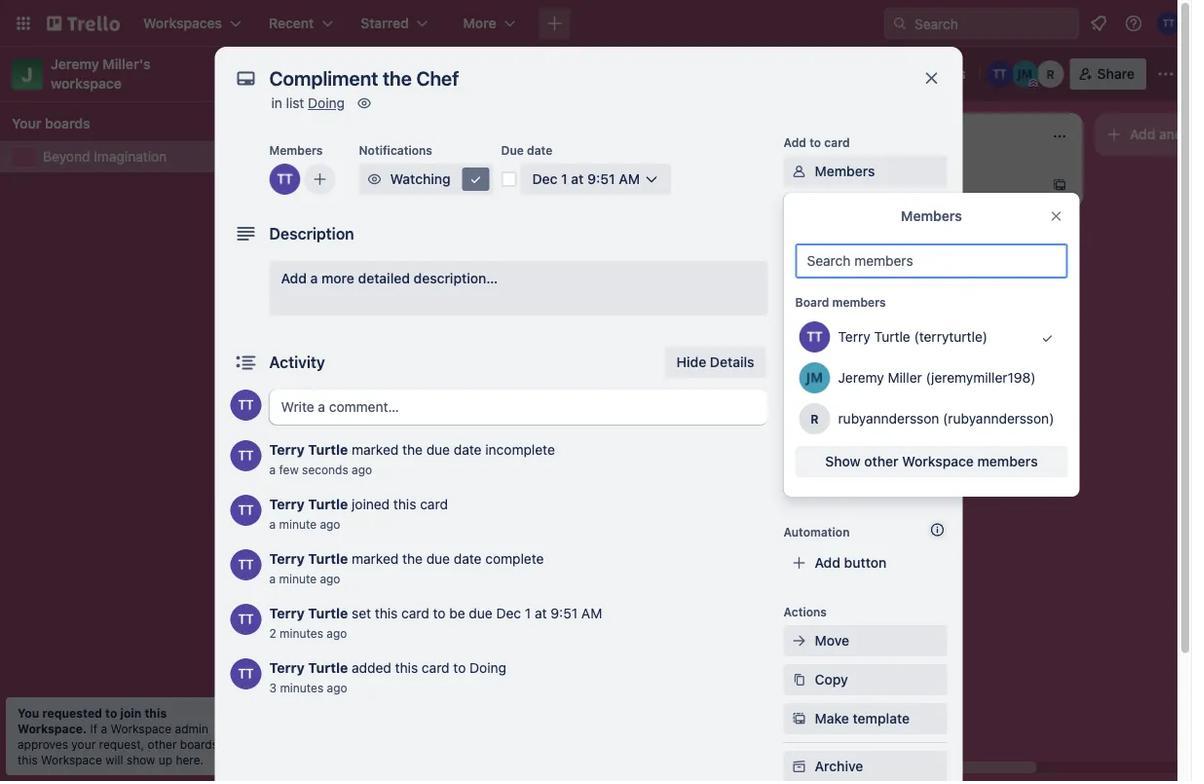 Task type: vqa. For each thing, say whether or not it's contained in the screenshot.


Task type: describe. For each thing, give the bounding box(es) containing it.
a minute ago link for joined this card
[[269, 517, 340, 531]]

terry turtle joined this card a minute ago
[[269, 496, 448, 531]]

complete
[[485, 551, 544, 567]]

terry turtle (terryturtle) image up incomplete
[[491, 413, 514, 437]]

ups inside add power-ups link
[[890, 475, 916, 491]]

ago inside terry turtle added this card to doing 3 minutes ago
[[327, 681, 347, 695]]

this inside you requested to join this workspace.
[[145, 706, 167, 720]]

terry turtle (terryturtle)
[[838, 329, 988, 345]]

you requested to join this workspace.
[[18, 706, 167, 735]]

a inside if a workspace admin approves your request, other boards in this workspace will show up here.
[[101, 722, 107, 735]]

create
[[284, 392, 326, 408]]

sm image for archive
[[790, 757, 809, 776]]

dec 1 at 9:51 am button
[[521, 164, 671, 195]]

description
[[269, 225, 354, 243]]

up
[[159, 753, 172, 767]]

make template link
[[784, 703, 947, 734]]

1 inside option
[[609, 250, 615, 264]]

turtle for terry turtle marked the due date incomplete a few seconds ago
[[308, 442, 348, 458]]

archive link
[[784, 751, 947, 781]]

sm image for make template
[[790, 709, 809, 729]]

date for complete
[[454, 551, 482, 567]]

9:51 inside button
[[587, 171, 615, 187]]

members link
[[784, 156, 947, 187]]

sm image for move
[[790, 631, 809, 651]]

admin
[[175, 722, 208, 735]]

add members to card image
[[312, 169, 328, 189]]

ago inside terry turtle marked the due date incomplete a few seconds ago
[[352, 463, 372, 476]]

this for set
[[375, 605, 398, 621]]

create instagram link
[[284, 390, 510, 410]]

doing inside terry turtle added this card to doing 3 minutes ago
[[470, 660, 507, 676]]

few
[[279, 463, 299, 476]]

attachment
[[815, 319, 890, 335]]

dec 1
[[584, 250, 615, 264]]

0 vertical spatial boards
[[45, 115, 90, 132]]

due
[[501, 143, 524, 157]]

add down the show
[[815, 475, 841, 491]]

workspace
[[51, 75, 122, 92]]

terry turtle (terryturtle) image right open information menu icon
[[1157, 12, 1181, 35]]

9:51 inside terry turtle set this card to be due dec 1 at 9:51 am 2 minutes ago
[[551, 605, 578, 621]]

hide details
[[677, 354, 754, 370]]

date for incomplete
[[454, 442, 482, 458]]

Search members text field
[[795, 244, 1068, 279]]

this for added
[[395, 660, 418, 676]]

jeremy miller (jeremymiller198) image
[[1012, 60, 1039, 88]]

0 vertical spatial date
[[527, 143, 553, 157]]

thinking
[[561, 181, 615, 197]]

if a workspace admin approves your request, other boards in this workspace will show up here.
[[18, 722, 231, 767]]

sm image for members
[[790, 162, 809, 181]]

am inside button
[[619, 171, 640, 187]]

your
[[71, 737, 96, 751]]

card up labels link
[[898, 177, 926, 193]]

add to card
[[784, 135, 850, 149]]

add power-ups
[[815, 475, 916, 491]]

copy
[[815, 672, 848, 688]]

button
[[844, 555, 887, 571]]

Search field
[[908, 9, 1078, 38]]

sm image for checklist
[[790, 240, 809, 259]]

dec inside terry turtle set this card to be due dec 1 at 9:51 am 2 minutes ago
[[496, 605, 521, 621]]

card up members link
[[824, 135, 850, 149]]

terry turtle (terryturtle) image for added this card to doing
[[230, 659, 262, 690]]

0 vertical spatial power-
[[784, 447, 824, 461]]

terry turtle (terryturtle) image for joined this card
[[230, 495, 262, 526]]

terry for terry turtle joined this card a minute ago
[[269, 496, 305, 512]]

this for joined
[[393, 496, 416, 512]]

workspace.
[[18, 722, 87, 735]]

imagination inside beyond imagination text box
[[346, 63, 445, 84]]

terry turtle marked the due date incomplete a few seconds ago
[[269, 442, 555, 476]]

move
[[815, 633, 850, 649]]

primary element
[[0, 0, 1192, 47]]

cover link
[[784, 351, 947, 382]]

due for incomplete
[[426, 442, 450, 458]]

a left the more
[[310, 270, 318, 286]]

card inside terry turtle set this card to be due dec 1 at 9:51 am 2 minutes ago
[[401, 605, 429, 621]]

in inside if a workspace admin approves your request, other boards in this workspace will show up here.
[[221, 737, 231, 751]]

sm image left mark due date as complete checkbox at the top left of page
[[466, 169, 486, 189]]

add down a few seconds ago link
[[304, 505, 330, 521]]

move link
[[784, 625, 947, 657]]

kickoff meeting
[[284, 462, 383, 478]]

open information menu image
[[1124, 14, 1144, 33]]

to inside terry turtle added this card to doing 3 minutes ago
[[453, 660, 466, 676]]

jeremy miller (jeremymiller198)
[[838, 370, 1036, 386]]

terry turtle (terryturtle) image left few
[[230, 440, 262, 471]]

board button
[[528, 58, 633, 90]]

in list doing
[[271, 95, 345, 111]]

hide
[[677, 354, 706, 370]]

checklist link
[[784, 234, 947, 265]]

show
[[825, 453, 861, 470]]

other inside if a workspace admin approves your request, other boards in this workspace will show up here.
[[148, 737, 177, 751]]

custom fields button
[[784, 395, 947, 415]]

share button
[[1070, 58, 1147, 90]]

make template
[[815, 711, 910, 727]]

custom
[[815, 397, 865, 413]]

board for board members
[[795, 295, 829, 309]]

jeremy miller's workspace
[[51, 56, 154, 92]]

card down the meeting
[[344, 505, 373, 521]]

if
[[90, 722, 97, 735]]

sm image for watching
[[365, 169, 384, 189]]

will
[[105, 753, 123, 767]]

turtle for terry turtle marked the due date complete a minute ago
[[308, 551, 348, 567]]

sm image down beyond imagination text box
[[355, 94, 374, 113]]

ago inside terry turtle marked the due date complete a minute ago
[[320, 572, 340, 585]]

Write a comment text field
[[269, 390, 768, 425]]

seconds
[[302, 463, 348, 476]]

instagram
[[330, 392, 393, 408]]

show other workspace members
[[825, 453, 1038, 470]]

miller's
[[103, 56, 151, 72]]

turtle for terry turtle joined this card a minute ago
[[308, 496, 348, 512]]

marked for marked the due date incomplete
[[352, 442, 399, 458]]

0 horizontal spatial beyond
[[43, 149, 90, 165]]

0 vertical spatial members
[[832, 295, 886, 309]]

joined
[[352, 496, 390, 512]]

3
[[269, 681, 277, 695]]

this inside if a workspace admin approves your request, other boards in this workspace will show up here.
[[18, 753, 38, 767]]

approves
[[18, 737, 68, 751]]

Mark due date as complete checkbox
[[501, 171, 517, 187]]

actions
[[784, 605, 827, 619]]

more
[[322, 270, 355, 286]]

terry turtle marked the due date complete a minute ago
[[269, 551, 544, 585]]

automation
[[784, 525, 850, 539]]

attachment button
[[784, 312, 947, 343]]

terry turtle added this card to doing 3 minutes ago
[[269, 660, 507, 695]]

0 vertical spatial in
[[271, 95, 282, 111]]

share
[[1098, 66, 1135, 82]]

your boards
[[12, 115, 90, 132]]

add button
[[815, 555, 887, 571]]

a inside terry turtle marked the due date incomplete a few seconds ago
[[269, 463, 276, 476]]

r for "rubyanndersson (rubyanndersson)" element
[[811, 412, 819, 426]]

set
[[352, 605, 371, 621]]

watching
[[390, 171, 451, 187]]

sm image for cover
[[790, 357, 809, 376]]

dec for dec 1
[[584, 250, 606, 264]]

create from template… image
[[1052, 177, 1068, 193]]

kickoff meeting link
[[284, 460, 510, 480]]

1 inside button
[[561, 171, 568, 187]]

marked for marked the due date complete
[[352, 551, 399, 567]]

a few seconds ago link
[[269, 463, 372, 476]]

sm image inside labels link
[[790, 201, 809, 220]]

turtle for terry turtle added this card to doing 3 minutes ago
[[308, 660, 348, 676]]

notifications
[[359, 143, 432, 157]]

fields
[[868, 397, 907, 413]]

list
[[286, 95, 304, 111]]

add power-ups link
[[784, 468, 947, 499]]

terry turtle (terryturtle) image up cover
[[799, 321, 830, 353]]

search image
[[892, 16, 908, 31]]

a left joined
[[333, 505, 341, 521]]

a inside terry turtle marked the due date complete a minute ago
[[269, 572, 276, 585]]

0 vertical spatial doing
[[308, 95, 345, 111]]

add inside button
[[815, 555, 841, 571]]

terry turtle (terryturtle) image left create
[[230, 390, 262, 421]]

jeremy for jeremy miller (jeremymiller198)
[[838, 370, 884, 386]]

add up members link
[[784, 135, 807, 149]]

add button button
[[784, 547, 947, 579]]

color: bold red, title: "thoughts" element
[[561, 168, 634, 182]]

card inside terry turtle joined this card a minute ago
[[420, 496, 448, 512]]

due for complete
[[426, 551, 450, 567]]

a up labels link
[[887, 177, 894, 193]]



Task type: locate. For each thing, give the bounding box(es) containing it.
terry turtle (terryturtle) image for marked the due date complete
[[230, 549, 262, 581]]

dec inside button
[[532, 171, 558, 187]]

turtle inside terry turtle joined this card a minute ago
[[308, 496, 348, 512]]

1 minutes from the top
[[280, 626, 323, 640]]

terry inside terry turtle marked the due date complete a minute ago
[[269, 551, 305, 567]]

1 horizontal spatial beyond imagination
[[279, 63, 445, 84]]

terry turtle (terryturtle) image
[[269, 164, 301, 195], [768, 245, 791, 269], [230, 495, 262, 526], [230, 549, 262, 581], [230, 659, 262, 690]]

2 vertical spatial members
[[901, 208, 962, 224]]

boards right your
[[45, 115, 90, 132]]

sm image down actions
[[790, 631, 809, 651]]

1 the from the top
[[402, 442, 423, 458]]

dates
[[815, 280, 852, 296]]

board down primary element
[[561, 66, 600, 82]]

other up up at bottom
[[148, 737, 177, 751]]

terry for terry turtle set this card to be due dec 1 at 9:51 am 2 minutes ago
[[269, 605, 305, 621]]

this right set
[[375, 605, 398, 621]]

1 vertical spatial r
[[811, 412, 819, 426]]

miller
[[888, 370, 922, 386]]

minutes right 2
[[280, 626, 323, 640]]

0 horizontal spatial members
[[832, 295, 886, 309]]

None text field
[[260, 60, 903, 95]]

0 vertical spatial due
[[426, 442, 450, 458]]

jeremy inside jeremy miller's workspace
[[51, 56, 99, 72]]

terry for terry turtle added this card to doing 3 minutes ago
[[269, 660, 305, 676]]

0 vertical spatial members
[[269, 143, 323, 157]]

terry turtle (terryturtle) image left r button
[[986, 60, 1014, 88]]

card inside terry turtle added this card to doing 3 minutes ago
[[422, 660, 450, 676]]

to left be
[[433, 605, 446, 621]]

dec 1 at 9:51 am
[[532, 171, 640, 187]]

template
[[853, 711, 910, 727]]

ago up '3 minutes ago' link
[[327, 626, 347, 640]]

1 vertical spatial dec
[[584, 250, 606, 264]]

doing right list
[[308, 95, 345, 111]]

1 horizontal spatial beyond
[[279, 63, 342, 84]]

r button
[[1037, 60, 1064, 88]]

sm image inside copy 'link'
[[790, 670, 809, 690]]

date inside terry turtle marked the due date complete a minute ago
[[454, 551, 482, 567]]

to up members link
[[810, 135, 821, 149]]

terry for terry turtle marked the due date incomplete a few seconds ago
[[269, 442, 305, 458]]

am inside terry turtle set this card to be due dec 1 at 9:51 am 2 minutes ago
[[581, 605, 602, 621]]

the up terry turtle set this card to be due dec 1 at 9:51 am 2 minutes ago
[[402, 551, 423, 567]]

turtle up seconds
[[308, 442, 348, 458]]

1 vertical spatial add a card button
[[273, 497, 491, 528]]

requested
[[42, 706, 102, 720]]

2 horizontal spatial workspace
[[902, 453, 974, 470]]

sm image down add to card
[[790, 162, 809, 181]]

imagination up notifications
[[346, 63, 445, 84]]

minutes inside terry turtle added this card to doing 3 minutes ago
[[280, 681, 324, 695]]

0 horizontal spatial add a card
[[304, 505, 373, 521]]

members up search members text field
[[901, 208, 962, 224]]

sm image
[[790, 162, 809, 181], [365, 169, 384, 189], [466, 169, 486, 189], [790, 631, 809, 651], [790, 670, 809, 690], [790, 757, 809, 776]]

9:51
[[587, 171, 615, 187], [551, 605, 578, 621]]

r up the power-ups
[[811, 412, 819, 426]]

labels
[[815, 202, 857, 218]]

imagination down your boards with 1 items element
[[94, 149, 167, 165]]

due up kickoff meeting link
[[426, 442, 450, 458]]

ups down show other workspace members
[[890, 475, 916, 491]]

beyond
[[279, 63, 342, 84], [43, 149, 90, 165]]

add a more detailed description… link
[[269, 261, 768, 316]]

other
[[864, 453, 899, 470], [148, 737, 177, 751]]

to left join
[[105, 706, 117, 720]]

2 vertical spatial workspace
[[41, 753, 102, 767]]

terry turtle (terryturtle) image left 2
[[230, 604, 262, 635]]

0 vertical spatial beyond
[[279, 63, 342, 84]]

beyond imagination up doing link
[[279, 63, 445, 84]]

add left the anoth
[[1130, 126, 1156, 142]]

turtle for terry turtle set this card to be due dec 1 at 9:51 am 2 minutes ago
[[308, 605, 348, 621]]

due inside terry turtle marked the due date incomplete a few seconds ago
[[426, 442, 450, 458]]

meeting
[[332, 462, 383, 478]]

a
[[887, 177, 894, 193], [310, 270, 318, 286], [269, 463, 276, 476], [333, 505, 341, 521], [269, 517, 276, 531], [269, 572, 276, 585], [101, 722, 107, 735]]

workspace
[[902, 453, 974, 470], [110, 722, 172, 735], [41, 753, 102, 767]]

1 horizontal spatial workspace
[[110, 722, 172, 735]]

1 vertical spatial imagination
[[94, 149, 167, 165]]

boards inside if a workspace admin approves your request, other boards in this workspace will show up here.
[[180, 737, 218, 751]]

dec right be
[[496, 605, 521, 621]]

create from template… image
[[775, 294, 791, 310]]

1 horizontal spatial in
[[271, 95, 282, 111]]

Board name text field
[[269, 58, 454, 90]]

turtle down seconds
[[308, 496, 348, 512]]

0 horizontal spatial ups
[[824, 447, 847, 461]]

1 marked from the top
[[352, 442, 399, 458]]

add a card button down kickoff meeting link
[[273, 497, 491, 528]]

rubyanndersson (rubyanndersson) element
[[799, 403, 830, 434]]

ago down kickoff meeting
[[320, 517, 340, 531]]

the for marked the due date complete
[[402, 551, 423, 567]]

jeremy for jeremy miller's workspace
[[51, 56, 99, 72]]

1 vertical spatial the
[[402, 551, 423, 567]]

add a card
[[857, 177, 926, 193], [304, 505, 373, 521]]

1 horizontal spatial members
[[815, 163, 875, 179]]

0 notifications image
[[1087, 12, 1111, 35]]

r right jeremy miller (jeremymiller198) icon
[[1047, 67, 1055, 81]]

0 horizontal spatial members
[[269, 143, 323, 157]]

add down automation
[[815, 555, 841, 571]]

turtle inside terry turtle marked the due date complete a minute ago
[[308, 551, 348, 567]]

0 horizontal spatial imagination
[[94, 149, 167, 165]]

anoth
[[1159, 126, 1192, 142]]

dec inside option
[[584, 250, 606, 264]]

sm image inside archive link
[[790, 757, 809, 776]]

minute inside terry turtle joined this card a minute ago
[[279, 517, 317, 531]]

1 vertical spatial add a card
[[304, 505, 373, 521]]

sm image inside make template link
[[790, 709, 809, 729]]

workspace down rubyanndersson (rubyanndersson)
[[902, 453, 974, 470]]

0 vertical spatial 9:51
[[587, 171, 615, 187]]

2 the from the top
[[402, 551, 423, 567]]

imagination inside the "beyond imagination" link
[[94, 149, 167, 165]]

0 horizontal spatial at
[[535, 605, 547, 621]]

minutes right 3 on the left bottom of the page
[[280, 681, 324, 695]]

1 horizontal spatial add a card
[[857, 177, 926, 193]]

add a more detailed description…
[[281, 270, 498, 286]]

0 horizontal spatial dec
[[496, 605, 521, 621]]

1 minute from the top
[[279, 517, 317, 531]]

a minute ago link up 2 minutes ago link
[[269, 572, 340, 585]]

0 vertical spatial the
[[402, 442, 423, 458]]

0 horizontal spatial r
[[811, 412, 819, 426]]

2
[[269, 626, 276, 640]]

a minute ago link for marked the due date complete
[[269, 572, 340, 585]]

make
[[815, 711, 849, 727]]

beyond up in list doing
[[279, 63, 342, 84]]

1 horizontal spatial ups
[[890, 475, 916, 491]]

filters button
[[897, 58, 972, 90]]

sm image left checklist
[[790, 240, 809, 259]]

create board or workspace image
[[545, 14, 564, 33]]

1 vertical spatial doing
[[470, 660, 507, 676]]

sm image for copy
[[790, 670, 809, 690]]

jeremy miller (jeremymiller198) image
[[799, 362, 830, 394]]

1 a minute ago link from the top
[[269, 517, 340, 531]]

workspace for other
[[902, 453, 974, 470]]

0 vertical spatial r
[[1047, 67, 1055, 81]]

0 vertical spatial beyond imagination
[[279, 63, 445, 84]]

1 vertical spatial marked
[[352, 551, 399, 567]]

1 vertical spatial minutes
[[280, 681, 324, 695]]

1 vertical spatial ups
[[890, 475, 916, 491]]

add a card up labels link
[[857, 177, 926, 193]]

board inside button
[[561, 66, 600, 82]]

terry
[[838, 329, 871, 345], [269, 442, 305, 458], [269, 496, 305, 512], [269, 551, 305, 567], [269, 605, 305, 621], [269, 660, 305, 676]]

turtle up 2 minutes ago link
[[308, 605, 348, 621]]

0 horizontal spatial beyond imagination
[[43, 149, 167, 165]]

0 vertical spatial am
[[619, 171, 640, 187]]

doing link
[[308, 95, 345, 111]]

0 vertical spatial board
[[561, 66, 600, 82]]

2 vertical spatial dec
[[496, 605, 521, 621]]

date right due
[[527, 143, 553, 157]]

0 horizontal spatial jeremy
[[51, 56, 99, 72]]

1 vertical spatial beyond imagination
[[43, 149, 167, 165]]

a right if
[[101, 722, 107, 735]]

add left the more
[[281, 270, 307, 286]]

Dec 1 checkbox
[[561, 245, 621, 269]]

boards down admin
[[180, 737, 218, 751]]

add a card button
[[826, 169, 1044, 201], [273, 497, 491, 528]]

1 horizontal spatial dec
[[532, 171, 558, 187]]

2 horizontal spatial members
[[901, 208, 962, 224]]

2 minutes from the top
[[280, 681, 324, 695]]

activity
[[269, 353, 325, 372]]

2 horizontal spatial dec
[[584, 250, 606, 264]]

kickoff
[[284, 462, 328, 478]]

beyond down your boards
[[43, 149, 90, 165]]

card down kickoff meeting link
[[420, 496, 448, 512]]

minute inside terry turtle marked the due date complete a minute ago
[[279, 572, 317, 585]]

members up attachment
[[832, 295, 886, 309]]

the for marked the due date incomplete
[[402, 442, 423, 458]]

0 horizontal spatial boards
[[45, 115, 90, 132]]

r for rubyanndersson (rubyanndersson) image on the top of the page
[[1047, 67, 1055, 81]]

ago up 2 minutes ago link
[[320, 572, 340, 585]]

power- down "rubyanndersson (rubyanndersson)" element
[[784, 447, 824, 461]]

0 vertical spatial ups
[[824, 447, 847, 461]]

date left incomplete
[[454, 442, 482, 458]]

marked inside terry turtle marked the due date incomplete a few seconds ago
[[352, 442, 399, 458]]

add anoth
[[1130, 126, 1192, 142]]

ago inside terry turtle set this card to be due dec 1 at 9:51 am 2 minutes ago
[[327, 626, 347, 640]]

jeremy up custom fields
[[838, 370, 884, 386]]

the inside terry turtle marked the due date incomplete a few seconds ago
[[402, 442, 423, 458]]

board for board
[[561, 66, 600, 82]]

0 vertical spatial marked
[[352, 442, 399, 458]]

minutes inside terry turtle set this card to be due dec 1 at 9:51 am 2 minutes ago
[[280, 626, 323, 640]]

0 vertical spatial workspace
[[902, 453, 974, 470]]

0 horizontal spatial add a card button
[[273, 497, 491, 528]]

members up "labels"
[[815, 163, 875, 179]]

0 horizontal spatial doing
[[308, 95, 345, 111]]

ups down "rubyanndersson (rubyanndersson)" element
[[824, 447, 847, 461]]

due inside terry turtle set this card to be due dec 1 at 9:51 am 2 minutes ago
[[469, 605, 493, 621]]

copy link
[[784, 664, 947, 696]]

add anoth button
[[1095, 113, 1192, 156]]

add inside button
[[1130, 126, 1156, 142]]

1 horizontal spatial at
[[571, 171, 584, 187]]

at inside button
[[571, 171, 584, 187]]

to inside terry turtle set this card to be due dec 1 at 9:51 am 2 minutes ago
[[433, 605, 446, 621]]

members
[[832, 295, 886, 309], [978, 453, 1038, 470]]

0 horizontal spatial in
[[221, 737, 231, 751]]

(rubyanndersson)
[[943, 411, 1054, 427]]

turtle inside terry turtle added this card to doing 3 minutes ago
[[308, 660, 348, 676]]

1 vertical spatial due
[[426, 551, 450, 567]]

card down terry turtle set this card to be due dec 1 at 9:51 am 2 minutes ago
[[422, 660, 450, 676]]

1 horizontal spatial boards
[[180, 737, 218, 751]]

details
[[710, 354, 754, 370]]

ago down 2 minutes ago link
[[327, 681, 347, 695]]

sm image inside cover link
[[790, 357, 809, 376]]

due right be
[[469, 605, 493, 621]]

1 vertical spatial 9:51
[[551, 605, 578, 621]]

dec for dec 1 at 9:51 am
[[532, 171, 558, 187]]

this right the added at the bottom left of page
[[395, 660, 418, 676]]

the inside terry turtle marked the due date complete a minute ago
[[402, 551, 423, 567]]

2 minute from the top
[[279, 572, 317, 585]]

doing
[[308, 95, 345, 111], [470, 660, 507, 676]]

incomplete
[[485, 442, 555, 458]]

turtle inside terry turtle set this card to be due dec 1 at 9:51 am 2 minutes ago
[[308, 605, 348, 621]]

color: purple, title: none image
[[284, 378, 323, 386]]

terry inside terry turtle marked the due date incomplete a few seconds ago
[[269, 442, 305, 458]]

0 horizontal spatial workspace
[[41, 753, 102, 767]]

thoughts
[[581, 169, 634, 182]]

2 minutes ago link
[[269, 626, 347, 640]]

a down a few seconds ago link
[[269, 517, 276, 531]]

1 vertical spatial power-
[[844, 475, 890, 491]]

1 vertical spatial at
[[535, 605, 547, 621]]

power-ups
[[784, 447, 847, 461]]

ago inside terry turtle joined this card a minute ago
[[320, 517, 340, 531]]

add a card down kickoff meeting
[[304, 505, 373, 521]]

a inside terry turtle joined this card a minute ago
[[269, 517, 276, 531]]

date inside terry turtle marked the due date incomplete a few seconds ago
[[454, 442, 482, 458]]

0 vertical spatial minute
[[279, 517, 317, 531]]

1 horizontal spatial members
[[978, 453, 1038, 470]]

detailed
[[358, 270, 410, 286]]

dec down due date
[[532, 171, 558, 187]]

the up kickoff meeting link
[[402, 442, 423, 458]]

r
[[1047, 67, 1055, 81], [811, 412, 819, 426]]

1 vertical spatial jeremy
[[838, 370, 884, 386]]

add up labels link
[[857, 177, 883, 193]]

terry turtle (terryturtle) image
[[1157, 12, 1181, 35], [986, 60, 1014, 88], [799, 321, 830, 353], [230, 390, 262, 421], [491, 413, 514, 437], [230, 440, 262, 471], [230, 604, 262, 635]]

due inside terry turtle marked the due date complete a minute ago
[[426, 551, 450, 567]]

card left be
[[401, 605, 429, 621]]

turtle down terry turtle joined this card a minute ago
[[308, 551, 348, 567]]

labels link
[[784, 195, 947, 226]]

workspace for a
[[110, 722, 172, 735]]

1 vertical spatial minute
[[279, 572, 317, 585]]

1 vertical spatial in
[[221, 737, 231, 751]]

1 vertical spatial boards
[[180, 737, 218, 751]]

turtle inside terry turtle marked the due date incomplete a few seconds ago
[[308, 442, 348, 458]]

a minute ago link down kickoff
[[269, 517, 340, 531]]

cover
[[815, 358, 853, 374]]

hide details link
[[665, 347, 766, 378]]

dec down the thinking
[[584, 250, 606, 264]]

terry inside terry turtle joined this card a minute ago
[[269, 496, 305, 512]]

1 horizontal spatial 9:51
[[587, 171, 615, 187]]

terry inside terry turtle set this card to be due dec 1 at 9:51 am 2 minutes ago
[[269, 605, 305, 621]]

workspace down join
[[110, 722, 172, 735]]

0 vertical spatial minutes
[[280, 626, 323, 640]]

members up the add members to card icon
[[269, 143, 323, 157]]

sm image inside checklist link
[[790, 240, 809, 259]]

terry inside terry turtle added this card to doing 3 minutes ago
[[269, 660, 305, 676]]

to inside you requested to join this workspace.
[[105, 706, 117, 720]]

1 vertical spatial a minute ago link
[[269, 572, 340, 585]]

back to home image
[[47, 8, 120, 39]]

show other workspace members link
[[795, 446, 1068, 477]]

ago up joined
[[352, 463, 372, 476]]

0 vertical spatial add a card button
[[826, 169, 1044, 201]]

board members
[[795, 295, 886, 309]]

show
[[127, 753, 155, 767]]

beyond inside text box
[[279, 63, 342, 84]]

1 vertical spatial board
[[795, 295, 829, 309]]

description…
[[414, 270, 498, 286]]

minute down kickoff
[[279, 517, 317, 531]]

this inside terry turtle joined this card a minute ago
[[393, 496, 416, 512]]

this right joined
[[393, 496, 416, 512]]

at inside terry turtle set this card to be due dec 1 at 9:51 am 2 minutes ago
[[535, 605, 547, 621]]

sm image
[[355, 94, 374, 113], [790, 201, 809, 220], [790, 240, 809, 259], [790, 357, 809, 376], [790, 709, 809, 729]]

2 marked from the top
[[352, 551, 399, 567]]

0 vertical spatial dec
[[532, 171, 558, 187]]

0 horizontal spatial 9:51
[[551, 605, 578, 621]]

1 horizontal spatial add a card button
[[826, 169, 1044, 201]]

workspace down "your" on the bottom left
[[41, 753, 102, 767]]

board
[[561, 66, 600, 82], [795, 295, 829, 309]]

imagination
[[346, 63, 445, 84], [94, 149, 167, 165]]

0 vertical spatial a minute ago link
[[269, 517, 340, 531]]

turtle
[[874, 329, 911, 345], [308, 442, 348, 458], [308, 496, 348, 512], [308, 551, 348, 567], [308, 605, 348, 621], [308, 660, 348, 676]]

r inside image
[[1047, 67, 1055, 81]]

beyond imagination link
[[43, 147, 242, 167]]

(terryturtle)
[[914, 329, 988, 345]]

this down approves
[[18, 753, 38, 767]]

sm image down notifications
[[365, 169, 384, 189]]

1 vertical spatial other
[[148, 737, 177, 751]]

2 vertical spatial due
[[469, 605, 493, 621]]

marked inside terry turtle marked the due date complete a minute ago
[[352, 551, 399, 567]]

1 horizontal spatial doing
[[470, 660, 507, 676]]

rubyanndersson
[[838, 411, 939, 427]]

a left few
[[269, 463, 276, 476]]

this member was added to card image
[[1027, 318, 1068, 358]]

0 horizontal spatial board
[[561, 66, 600, 82]]

turtle up '3 minutes ago' link
[[308, 660, 348, 676]]

to down terry turtle set this card to be due dec 1 at 9:51 am 2 minutes ago
[[453, 660, 466, 676]]

2 a minute ago link from the top
[[269, 572, 340, 585]]

1 vertical spatial beyond
[[43, 149, 90, 165]]

rubyanndersson (rubyanndersson)
[[838, 411, 1054, 427]]

filters
[[926, 66, 966, 82]]

0 vertical spatial imagination
[[346, 63, 445, 84]]

thoughts thinking
[[561, 169, 634, 197]]

0 vertical spatial add a card
[[857, 177, 926, 193]]

jeremy up workspace
[[51, 56, 99, 72]]

add a card button up search members text field
[[826, 169, 1044, 201]]

request,
[[99, 737, 144, 751]]

terry for terry turtle marked the due date complete a minute ago
[[269, 551, 305, 567]]

minutes
[[280, 626, 323, 640], [280, 681, 324, 695]]

members down (rubyanndersson)
[[978, 453, 1038, 470]]

0 horizontal spatial am
[[581, 605, 602, 621]]

0 vertical spatial at
[[571, 171, 584, 187]]

sm image left cover
[[790, 357, 809, 376]]

1 vertical spatial members
[[978, 453, 1038, 470]]

minute up 2 minutes ago link
[[279, 572, 317, 585]]

turtle for terry turtle (terryturtle)
[[874, 329, 911, 345]]

watching button
[[359, 164, 493, 195]]

0 horizontal spatial power-
[[784, 447, 824, 461]]

beyond imagination down your boards with 1 items element
[[43, 149, 167, 165]]

rubyanndersson (rubyanndersson) image
[[1037, 60, 1064, 88]]

your boards with 1 items element
[[12, 112, 232, 135]]

power- down the show
[[844, 475, 890, 491]]

this right join
[[145, 706, 167, 720]]

show menu image
[[1156, 64, 1176, 84]]

1 vertical spatial date
[[454, 442, 482, 458]]

custom fields
[[815, 397, 907, 413]]

board right create from template… image at top
[[795, 295, 829, 309]]

beyond imagination inside text box
[[279, 63, 445, 84]]

1 horizontal spatial imagination
[[346, 63, 445, 84]]

this inside terry turtle added this card to doing 3 minutes ago
[[395, 660, 418, 676]]

1 horizontal spatial board
[[795, 295, 829, 309]]

1 horizontal spatial jeremy
[[838, 370, 884, 386]]

archive
[[815, 758, 863, 774]]

j
[[22, 62, 33, 85]]

0 vertical spatial other
[[864, 453, 899, 470]]

0 horizontal spatial other
[[148, 737, 177, 751]]

sm image inside members link
[[790, 162, 809, 181]]

1 horizontal spatial power-
[[844, 475, 890, 491]]

turtle up cover link on the right top
[[874, 329, 911, 345]]

terry for terry turtle (terryturtle)
[[838, 329, 871, 345]]

1
[[561, 171, 568, 187], [609, 250, 615, 264], [335, 418, 341, 432], [374, 418, 379, 432], [525, 605, 531, 621]]

1 vertical spatial members
[[815, 163, 875, 179]]

sm image inside move link
[[790, 631, 809, 651]]

this inside terry turtle set this card to be due dec 1 at 9:51 am 2 minutes ago
[[375, 605, 398, 621]]

1 horizontal spatial other
[[864, 453, 899, 470]]

be
[[449, 605, 465, 621]]

automation image
[[862, 58, 889, 86]]

1 inside terry turtle set this card to be due dec 1 at 9:51 am 2 minutes ago
[[525, 605, 531, 621]]

sm image left archive
[[790, 757, 809, 776]]

in
[[271, 95, 282, 111], [221, 737, 231, 751]]

1 horizontal spatial r
[[1047, 67, 1055, 81]]

dates button
[[784, 273, 947, 304]]

join
[[120, 706, 142, 720]]



